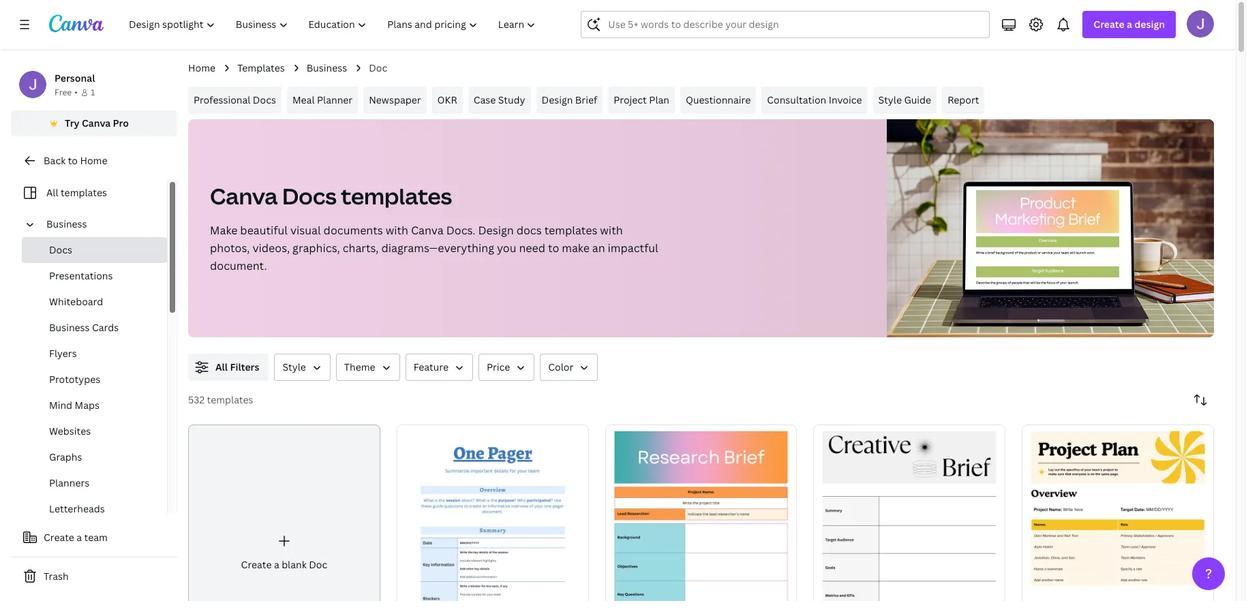Task type: vqa. For each thing, say whether or not it's contained in the screenshot.
Greg Robinson image
no



Task type: locate. For each thing, give the bounding box(es) containing it.
2 vertical spatial docs
[[49, 244, 72, 256]]

create
[[1094, 18, 1125, 31], [44, 531, 74, 544], [241, 559, 272, 572]]

style inside style button
[[283, 361, 306, 374]]

0 horizontal spatial a
[[77, 531, 82, 544]]

all left filters
[[216, 361, 228, 374]]

1 horizontal spatial to
[[548, 241, 559, 256]]

0 vertical spatial home
[[188, 61, 216, 74]]

canva up diagrams—everything
[[411, 223, 444, 238]]

feature
[[414, 361, 449, 374]]

1 horizontal spatial create
[[241, 559, 272, 572]]

a inside create a design dropdown button
[[1128, 18, 1133, 31]]

price button
[[479, 354, 535, 381]]

create a design
[[1094, 18, 1166, 31]]

business up the meal planner
[[307, 61, 347, 74]]

0 horizontal spatial doc
[[309, 559, 328, 572]]

maps
[[75, 399, 100, 412]]

style
[[879, 93, 902, 106], [283, 361, 306, 374]]

create inside dropdown button
[[1094, 18, 1125, 31]]

prototypes
[[49, 373, 100, 386]]

with up an
[[600, 223, 623, 238]]

home up all templates link
[[80, 154, 107, 167]]

pro
[[113, 117, 129, 130]]

creative brief doc in black and white grey editorial style image
[[814, 425, 1006, 602]]

professional
[[194, 93, 251, 106]]

0 vertical spatial a
[[1128, 18, 1133, 31]]

to inside make beautiful visual documents with canva docs. design docs templates with photos, videos, graphics, charts, diagrams—everything you need to make an impactful document.
[[548, 241, 559, 256]]

1 horizontal spatial business link
[[307, 61, 347, 76]]

an
[[593, 241, 605, 256]]

0 vertical spatial to
[[68, 154, 78, 167]]

create inside 'element'
[[241, 559, 272, 572]]

style for style guide
[[879, 93, 902, 106]]

0 horizontal spatial to
[[68, 154, 78, 167]]

style right filters
[[283, 361, 306, 374]]

style left guide
[[879, 93, 902, 106]]

0 horizontal spatial canva
[[82, 117, 111, 130]]

business up flyers
[[49, 321, 90, 334]]

1 vertical spatial all
[[216, 361, 228, 374]]

business down all templates
[[46, 218, 87, 231]]

canva
[[82, 117, 111, 130], [210, 181, 278, 211], [411, 223, 444, 238]]

2 vertical spatial a
[[274, 559, 279, 572]]

canva right try
[[82, 117, 111, 130]]

create down letterheads
[[44, 531, 74, 544]]

0 vertical spatial business link
[[307, 61, 347, 76]]

1 horizontal spatial docs
[[253, 93, 276, 106]]

impactful
[[608, 241, 659, 256]]

a left blank
[[274, 559, 279, 572]]

to
[[68, 154, 78, 167], [548, 241, 559, 256]]

design brief
[[542, 93, 598, 106]]

to right need
[[548, 241, 559, 256]]

free
[[55, 87, 72, 98]]

canva up beautiful
[[210, 181, 278, 211]]

doc right blank
[[309, 559, 328, 572]]

meal planner link
[[287, 87, 358, 114]]

0 horizontal spatial docs
[[49, 244, 72, 256]]

business link
[[307, 61, 347, 76], [41, 211, 159, 237]]

filters
[[230, 361, 259, 374]]

design brief link
[[536, 87, 603, 114]]

style button
[[274, 354, 331, 381]]

1 horizontal spatial style
[[879, 93, 902, 106]]

try
[[65, 117, 80, 130]]

0 vertical spatial docs
[[253, 93, 276, 106]]

1 vertical spatial business link
[[41, 211, 159, 237]]

create a blank doc
[[241, 559, 328, 572]]

doc
[[369, 61, 388, 74], [309, 559, 328, 572]]

0 vertical spatial style
[[879, 93, 902, 106]]

0 horizontal spatial create
[[44, 531, 74, 544]]

professional docs link
[[188, 87, 282, 114]]

1 vertical spatial to
[[548, 241, 559, 256]]

a inside the "create a team" button
[[77, 531, 82, 544]]

newspaper
[[369, 93, 421, 106]]

graphs link
[[22, 445, 167, 471]]

2 vertical spatial canva
[[411, 223, 444, 238]]

report
[[948, 93, 980, 106]]

blank
[[282, 559, 307, 572]]

0 vertical spatial doc
[[369, 61, 388, 74]]

2 horizontal spatial canva
[[411, 223, 444, 238]]

templates inside make beautiful visual documents with canva docs. design docs templates with photos, videos, graphics, charts, diagrams—everything you need to make an impactful document.
[[545, 223, 598, 238]]

create inside button
[[44, 531, 74, 544]]

1 vertical spatial design
[[478, 223, 514, 238]]

docs down the templates link
[[253, 93, 276, 106]]

1 horizontal spatial a
[[274, 559, 279, 572]]

with right documents
[[386, 223, 409, 238]]

1 horizontal spatial all
[[216, 361, 228, 374]]

to right back
[[68, 154, 78, 167]]

doc up the "newspaper"
[[369, 61, 388, 74]]

0 horizontal spatial home
[[80, 154, 107, 167]]

theme button
[[336, 354, 400, 381]]

docs up presentations
[[49, 244, 72, 256]]

docs
[[253, 93, 276, 106], [282, 181, 337, 211], [49, 244, 72, 256]]

design up "you"
[[478, 223, 514, 238]]

create left design
[[1094, 18, 1125, 31]]

0 vertical spatial design
[[542, 93, 573, 106]]

1 vertical spatial style
[[283, 361, 306, 374]]

home up professional
[[188, 61, 216, 74]]

docs for professional
[[253, 93, 276, 106]]

all down back
[[46, 186, 58, 199]]

case study
[[474, 93, 526, 106]]

a
[[1128, 18, 1133, 31], [77, 531, 82, 544], [274, 559, 279, 572]]

mind
[[49, 399, 72, 412]]

templates
[[341, 181, 452, 211], [61, 186, 107, 199], [545, 223, 598, 238], [207, 394, 253, 407]]

color button
[[540, 354, 598, 381]]

with
[[386, 223, 409, 238], [600, 223, 623, 238]]

all for all templates
[[46, 186, 58, 199]]

style inside 'style guide' link
[[879, 93, 902, 106]]

1 horizontal spatial doc
[[369, 61, 388, 74]]

1 vertical spatial docs
[[282, 181, 337, 211]]

presentations
[[49, 269, 113, 282]]

1 horizontal spatial canva
[[210, 181, 278, 211]]

1 horizontal spatial with
[[600, 223, 623, 238]]

0 horizontal spatial design
[[478, 223, 514, 238]]

business link down all templates link
[[41, 211, 159, 237]]

0 horizontal spatial style
[[283, 361, 306, 374]]

1 vertical spatial a
[[77, 531, 82, 544]]

2 horizontal spatial a
[[1128, 18, 1133, 31]]

0 vertical spatial create
[[1094, 18, 1125, 31]]

1 horizontal spatial home
[[188, 61, 216, 74]]

all
[[46, 186, 58, 199], [216, 361, 228, 374]]

design left brief
[[542, 93, 573, 106]]

2 horizontal spatial docs
[[282, 181, 337, 211]]

back to home
[[44, 154, 107, 167]]

personal
[[55, 72, 95, 85]]

docs up visual
[[282, 181, 337, 211]]

a inside create a blank doc 'element'
[[274, 559, 279, 572]]

532
[[188, 394, 205, 407]]

2 vertical spatial create
[[241, 559, 272, 572]]

a left design
[[1128, 18, 1133, 31]]

invoice
[[829, 93, 863, 106]]

2 vertical spatial business
[[49, 321, 90, 334]]

create for create a team
[[44, 531, 74, 544]]

2 horizontal spatial create
[[1094, 18, 1125, 31]]

None search field
[[581, 11, 991, 38]]

create left blank
[[241, 559, 272, 572]]

business
[[307, 61, 347, 74], [46, 218, 87, 231], [49, 321, 90, 334]]

document.
[[210, 259, 267, 274]]

a left team
[[77, 531, 82, 544]]

0 horizontal spatial all
[[46, 186, 58, 199]]

532 templates
[[188, 394, 253, 407]]

templates up 'make'
[[545, 223, 598, 238]]

make beautiful visual documents with canva docs. design docs templates with photos, videos, graphics, charts, diagrams—everything you need to make an impactful document.
[[210, 223, 659, 274]]

charts,
[[343, 241, 379, 256]]

design inside make beautiful visual documents with canva docs. design docs templates with photos, videos, graphics, charts, diagrams—everything you need to make an impactful document.
[[478, 223, 514, 238]]

photos,
[[210, 241, 250, 256]]

all inside button
[[216, 361, 228, 374]]

professional docs
[[194, 93, 276, 106]]

doc inside 'element'
[[309, 559, 328, 572]]

0 vertical spatial canva
[[82, 117, 111, 130]]

0 horizontal spatial with
[[386, 223, 409, 238]]

1 vertical spatial create
[[44, 531, 74, 544]]

1 vertical spatial canva
[[210, 181, 278, 211]]

theme
[[344, 361, 376, 374]]

business link up the meal planner
[[307, 61, 347, 76]]

websites link
[[22, 419, 167, 445]]

0 vertical spatial all
[[46, 186, 58, 199]]

1 vertical spatial doc
[[309, 559, 328, 572]]

you
[[497, 241, 517, 256]]

report link
[[943, 87, 985, 114]]



Task type: describe. For each thing, give the bounding box(es) containing it.
project
[[614, 93, 647, 106]]

presentations link
[[22, 263, 167, 289]]

flyers
[[49, 347, 77, 360]]

jacob simon image
[[1188, 10, 1215, 38]]

create a blank doc link
[[188, 425, 380, 602]]

all templates link
[[19, 180, 159, 206]]

canva inside button
[[82, 117, 111, 130]]

create a blank doc element
[[188, 425, 380, 602]]

•
[[75, 87, 78, 98]]

project plan link
[[609, 87, 675, 114]]

top level navigation element
[[120, 11, 548, 38]]

Search search field
[[609, 12, 982, 38]]

meal planner
[[293, 93, 353, 106]]

prototypes link
[[22, 367, 167, 393]]

1 with from the left
[[386, 223, 409, 238]]

style for style
[[283, 361, 306, 374]]

consultation invoice link
[[762, 87, 868, 114]]

meal
[[293, 93, 315, 106]]

letterheads
[[49, 503, 105, 516]]

business cards link
[[22, 315, 167, 341]]

docs.
[[447, 223, 476, 238]]

1 vertical spatial business
[[46, 218, 87, 231]]

free •
[[55, 87, 78, 98]]

diagrams—everything
[[382, 241, 494, 256]]

documents
[[324, 223, 383, 238]]

whiteboard link
[[22, 289, 167, 315]]

templates down back to home
[[61, 186, 107, 199]]

case
[[474, 93, 496, 106]]

trash
[[44, 570, 69, 583]]

team
[[84, 531, 108, 544]]

need
[[519, 241, 546, 256]]

back to home link
[[11, 147, 177, 175]]

home link
[[188, 61, 216, 76]]

whiteboard
[[49, 295, 103, 308]]

templates link
[[237, 61, 285, 76]]

mind maps
[[49, 399, 100, 412]]

business inside the business cards link
[[49, 321, 90, 334]]

2 with from the left
[[600, 223, 623, 238]]

questionnaire link
[[681, 87, 757, 114]]

templates
[[237, 61, 285, 74]]

docs for canva
[[282, 181, 337, 211]]

create for create a design
[[1094, 18, 1125, 31]]

planner
[[317, 93, 353, 106]]

feature button
[[406, 354, 473, 381]]

make
[[562, 241, 590, 256]]

business cards
[[49, 321, 119, 334]]

make
[[210, 223, 238, 238]]

design
[[1135, 18, 1166, 31]]

plan
[[650, 93, 670, 106]]

style guide
[[879, 93, 932, 106]]

try canva pro
[[65, 117, 129, 130]]

cards
[[92, 321, 119, 334]]

one pager doc in black and white blue light blue classic professional style image
[[397, 425, 589, 602]]

flyers link
[[22, 341, 167, 367]]

a for team
[[77, 531, 82, 544]]

0 horizontal spatial business link
[[41, 211, 159, 237]]

all filters
[[216, 361, 259, 374]]

create a team button
[[11, 525, 177, 552]]

1 horizontal spatial design
[[542, 93, 573, 106]]

templates down the 'all filters' button
[[207, 394, 253, 407]]

style guide link
[[873, 87, 937, 114]]

guide
[[905, 93, 932, 106]]

templates up documents
[[341, 181, 452, 211]]

canva inside make beautiful visual documents with canva docs. design docs templates with photos, videos, graphics, charts, diagrams—everything you need to make an impactful document.
[[411, 223, 444, 238]]

a for design
[[1128, 18, 1133, 31]]

visual
[[291, 223, 321, 238]]

consultation
[[767, 93, 827, 106]]

all filters button
[[188, 354, 269, 381]]

trash link
[[11, 563, 177, 591]]

1 vertical spatial home
[[80, 154, 107, 167]]

letterheads link
[[22, 497, 167, 522]]

a for blank
[[274, 559, 279, 572]]

consultation invoice
[[767, 93, 863, 106]]

create a team
[[44, 531, 108, 544]]

canva docs templates
[[210, 181, 452, 211]]

price
[[487, 361, 510, 374]]

planners link
[[22, 471, 167, 497]]

all for all filters
[[216, 361, 228, 374]]

back
[[44, 154, 66, 167]]

websites
[[49, 425, 91, 438]]

research brief doc in orange teal pink soft pastels style image
[[605, 425, 798, 602]]

project plan professional doc in yellow black friendly corporate style image
[[1023, 425, 1215, 602]]

case study link
[[468, 87, 531, 114]]

color
[[549, 361, 574, 374]]

create for create a blank doc
[[241, 559, 272, 572]]

planners
[[49, 477, 90, 490]]

0 vertical spatial business
[[307, 61, 347, 74]]

Sort by button
[[1188, 387, 1215, 414]]

study
[[498, 93, 526, 106]]

okr link
[[432, 87, 463, 114]]

newspaper link
[[364, 87, 427, 114]]

1
[[91, 87, 95, 98]]

questionnaire
[[686, 93, 751, 106]]

beautiful
[[240, 223, 288, 238]]

mind maps link
[[22, 393, 167, 419]]

graphs
[[49, 451, 82, 464]]

videos,
[[253, 241, 290, 256]]

graphics,
[[293, 241, 340, 256]]

okr
[[438, 93, 457, 106]]

brief
[[575, 93, 598, 106]]

try canva pro button
[[11, 110, 177, 136]]



